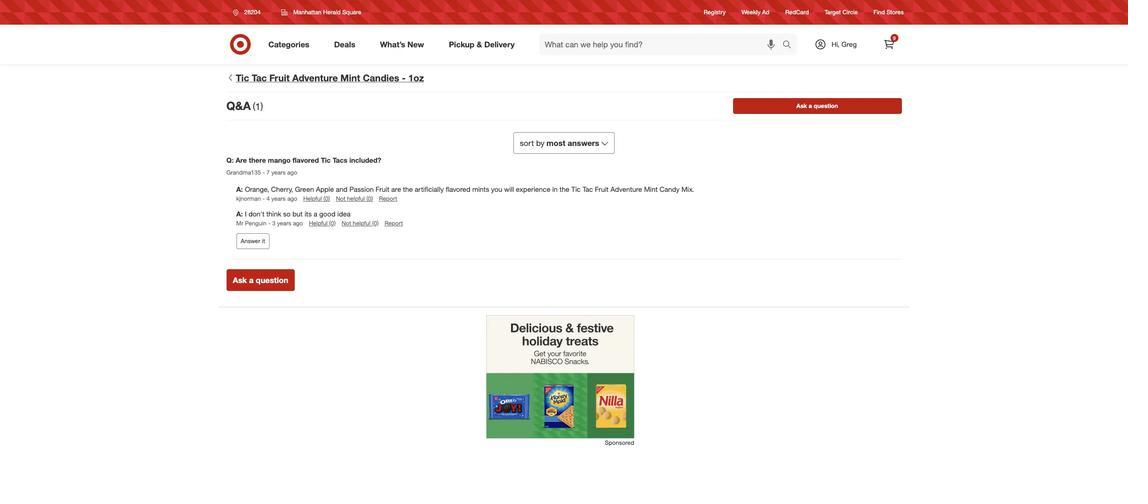 Task type: describe. For each thing, give the bounding box(es) containing it.
registry
[[704, 9, 726, 16]]

1 vertical spatial flavored
[[446, 185, 471, 194]]

green
[[295, 185, 314, 194]]

advertisement region
[[486, 316, 635, 439]]

find stores
[[874, 9, 904, 16]]

tacs
[[333, 156, 348, 164]]

deals
[[334, 39, 356, 49]]

q&a ( 1 )
[[227, 99, 263, 113]]

ad
[[763, 9, 770, 16]]

sponsored
[[605, 440, 635, 447]]

- left 4
[[263, 195, 265, 203]]

ask a question button for grandma135 - 7 years ago
[[227, 270, 295, 291]]

)
[[261, 101, 263, 112]]

pickup & delivery link
[[441, 34, 527, 55]]

passion
[[350, 185, 374, 194]]

weekly
[[742, 9, 761, 16]]

helpful  (0) button for but
[[309, 219, 336, 228]]

and
[[336, 185, 348, 194]]

kjnorman
[[236, 195, 261, 203]]

report for the
[[379, 195, 397, 203]]

weekly ad link
[[742, 8, 770, 17]]

- left 1oz
[[402, 72, 406, 83]]

4
[[267, 195, 270, 203]]

9
[[894, 35, 896, 41]]

target circle link
[[825, 8, 859, 17]]

stores
[[887, 9, 904, 16]]

categories link
[[260, 34, 322, 55]]

search button
[[778, 34, 802, 57]]

1 horizontal spatial fruit
[[376, 185, 390, 194]]

9 link
[[879, 34, 900, 55]]

by
[[537, 138, 545, 148]]

are
[[236, 156, 247, 164]]

its
[[305, 210, 312, 218]]

but
[[293, 210, 303, 218]]

there
[[249, 156, 266, 164]]

pickup
[[449, 39, 475, 49]]

1 the from the left
[[403, 185, 413, 194]]

answer
[[241, 237, 260, 245]]

square
[[343, 8, 362, 16]]

orange,
[[245, 185, 269, 194]]

a: for a: orange, cherry, green apple and passion fruit are the artificially flavored mints you will experience in the tic tac fruit adventure mint candy mix.
[[236, 185, 243, 194]]

artificially
[[415, 185, 444, 194]]

ask for (
[[797, 102, 808, 110]]

- left 3
[[268, 220, 271, 227]]

28204 button
[[227, 3, 271, 21]]

0 horizontal spatial tac
[[252, 72, 267, 83]]

ask a question button for (
[[733, 98, 902, 114]]

deals link
[[326, 34, 368, 55]]

2 vertical spatial years
[[277, 220, 292, 227]]

find
[[874, 9, 886, 16]]

1 horizontal spatial adventure
[[611, 185, 643, 194]]

target
[[825, 9, 842, 16]]

report button for idea
[[385, 219, 403, 228]]

think
[[267, 210, 281, 218]]

manhattan
[[293, 8, 322, 16]]

don't
[[249, 210, 265, 218]]

1 vertical spatial ago
[[287, 195, 297, 203]]

kjnorman - 4 years ago
[[236, 195, 297, 203]]

it
[[262, 237, 265, 245]]

pickup & delivery
[[449, 39, 515, 49]]

answer it
[[241, 237, 265, 245]]

cherry,
[[271, 185, 293, 194]]

question for grandma135 - 7 years ago
[[256, 276, 288, 285]]

a: i don't think so but its a good idea
[[236, 210, 351, 218]]

what's new
[[380, 39, 424, 49]]

q&a
[[227, 99, 251, 113]]

grandma135
[[227, 169, 261, 177]]

experience
[[516, 185, 551, 194]]

0 vertical spatial mint
[[341, 72, 361, 83]]

new
[[408, 39, 424, 49]]

2 horizontal spatial fruit
[[595, 185, 609, 194]]

q:
[[227, 156, 234, 164]]

i
[[245, 210, 247, 218]]

idea
[[338, 210, 351, 218]]

&
[[477, 39, 482, 49]]

ask a question for (
[[797, 102, 839, 110]]

candies
[[363, 72, 400, 83]]

search
[[778, 40, 802, 50]]

helpful  (0) for and
[[303, 195, 330, 203]]

redcard
[[786, 9, 810, 16]]

ask a question for grandma135 - 7 years ago
[[233, 276, 288, 285]]

report for idea
[[385, 220, 403, 227]]

in
[[553, 185, 558, 194]]

will
[[505, 185, 514, 194]]

a for grandma135 - 7 years ago
[[249, 276, 254, 285]]

greg
[[842, 40, 858, 48]]

tic tac fruit adventure mint candies - 1oz
[[236, 72, 424, 83]]

registry link
[[704, 8, 726, 17]]

2 vertical spatial ago
[[293, 220, 303, 227]]

good
[[320, 210, 336, 218]]

2 vertical spatial tic
[[572, 185, 581, 194]]

1 vertical spatial years
[[272, 195, 286, 203]]

helpful for are
[[347, 195, 365, 203]]

manhattan herald square button
[[275, 3, 368, 21]]

circle
[[843, 9, 859, 16]]

mango
[[268, 156, 291, 164]]



Task type: vqa. For each thing, say whether or not it's contained in the screenshot.
Price inside the all filters dialog
no



Task type: locate. For each thing, give the bounding box(es) containing it.
0 vertical spatial a:
[[236, 185, 243, 194]]

-
[[402, 72, 406, 83], [263, 169, 265, 177], [263, 195, 265, 203], [268, 220, 271, 227]]

the right in
[[560, 185, 570, 194]]

helpful
[[303, 195, 322, 203], [309, 220, 328, 227]]

not helpful  (0) for good
[[342, 220, 379, 227]]

helpful  (0) button for and
[[303, 195, 330, 203]]

apple
[[316, 185, 334, 194]]

fruit right in
[[595, 185, 609, 194]]

mint
[[341, 72, 361, 83], [645, 185, 658, 194]]

ago down cherry,
[[287, 195, 297, 203]]

not helpful  (0) down passion
[[336, 195, 373, 203]]

1 vertical spatial question
[[256, 276, 288, 285]]

0 horizontal spatial question
[[256, 276, 288, 285]]

helpful  (0) down 'apple'
[[303, 195, 330, 203]]

1 horizontal spatial tic
[[321, 156, 331, 164]]

tac right in
[[583, 185, 593, 194]]

2 vertical spatial a
[[249, 276, 254, 285]]

a:
[[236, 185, 243, 194], [236, 210, 243, 218]]

0 vertical spatial helpful  (0)
[[303, 195, 330, 203]]

0 vertical spatial question
[[814, 102, 839, 110]]

not helpful  (0) button for are
[[336, 195, 373, 203]]

1oz
[[409, 72, 424, 83]]

1 vertical spatial tac
[[583, 185, 593, 194]]

1
[[255, 101, 261, 112]]

tic left tacs
[[321, 156, 331, 164]]

0 vertical spatial ask a question
[[797, 102, 839, 110]]

(0)
[[324, 195, 330, 203], [367, 195, 373, 203], [329, 220, 336, 227], [372, 220, 379, 227]]

1 vertical spatial helpful
[[353, 220, 371, 227]]

3
[[272, 220, 276, 227]]

helpful  (0) for but
[[309, 220, 336, 227]]

report button for the
[[379, 195, 397, 203]]

0 horizontal spatial a
[[249, 276, 254, 285]]

1 vertical spatial mint
[[645, 185, 658, 194]]

a: left i
[[236, 210, 243, 218]]

helpful  (0) button down good
[[309, 219, 336, 228]]

0 horizontal spatial the
[[403, 185, 413, 194]]

0 vertical spatial not helpful  (0) button
[[336, 195, 373, 203]]

not helpful  (0) button down idea
[[342, 219, 379, 228]]

not helpful  (0) button for good
[[342, 219, 379, 228]]

ask a question
[[797, 102, 839, 110], [233, 276, 288, 285]]

helpful  (0)
[[303, 195, 330, 203], [309, 220, 336, 227]]

helpful for apple
[[303, 195, 322, 203]]

helpful  (0) button
[[303, 195, 330, 203], [309, 219, 336, 228]]

not helpful  (0) down idea
[[342, 220, 379, 227]]

1 horizontal spatial a
[[314, 210, 318, 218]]

1 vertical spatial tic
[[321, 156, 331, 164]]

are
[[392, 185, 401, 194]]

q: are there mango flavored tic tacs included? grandma135 - 7 years ago
[[227, 156, 382, 177]]

helpful down the 'green'
[[303, 195, 322, 203]]

not helpful  (0) button down passion
[[336, 195, 373, 203]]

hi,
[[832, 40, 840, 48]]

fruit
[[270, 72, 290, 83], [376, 185, 390, 194], [595, 185, 609, 194]]

1 vertical spatial helpful  (0) button
[[309, 219, 336, 228]]

target circle
[[825, 9, 859, 16]]

0 vertical spatial report
[[379, 195, 397, 203]]

a: for a: i don't think so but its a good idea
[[236, 210, 243, 218]]

1 horizontal spatial mint
[[645, 185, 658, 194]]

0 vertical spatial helpful
[[347, 195, 365, 203]]

0 vertical spatial ask a question button
[[733, 98, 902, 114]]

so
[[283, 210, 291, 218]]

0 horizontal spatial adventure
[[292, 72, 338, 83]]

0 vertical spatial tic
[[236, 72, 249, 83]]

1 vertical spatial a:
[[236, 210, 243, 218]]

ago inside q: are there mango flavored tic tacs included? grandma135 - 7 years ago
[[287, 169, 297, 177]]

2 the from the left
[[560, 185, 570, 194]]

0 vertical spatial ago
[[287, 169, 297, 177]]

hi, greg
[[832, 40, 858, 48]]

helpful down good
[[309, 220, 328, 227]]

mint left candy
[[645, 185, 658, 194]]

0 vertical spatial report button
[[379, 195, 397, 203]]

(
[[253, 101, 255, 112]]

0 horizontal spatial ask a question
[[233, 276, 288, 285]]

0 horizontal spatial ask a question button
[[227, 270, 295, 291]]

0 horizontal spatial mint
[[341, 72, 361, 83]]

helpful  (0) down good
[[309, 220, 336, 227]]

penguin
[[245, 220, 267, 227]]

0 horizontal spatial ask
[[233, 276, 247, 285]]

1 vertical spatial helpful  (0)
[[309, 220, 336, 227]]

0 vertical spatial a
[[809, 102, 813, 110]]

the right are
[[403, 185, 413, 194]]

1 horizontal spatial flavored
[[446, 185, 471, 194]]

manhattan herald square
[[293, 8, 362, 16]]

flavored right mango
[[293, 156, 319, 164]]

most
[[547, 138, 566, 148]]

What can we help you find? suggestions appear below search field
[[539, 34, 785, 55]]

mint left "candies"
[[341, 72, 361, 83]]

0 horizontal spatial fruit
[[270, 72, 290, 83]]

2 a: from the top
[[236, 210, 243, 218]]

years
[[272, 169, 286, 177], [272, 195, 286, 203], [277, 220, 292, 227]]

answer it button
[[236, 234, 270, 249]]

tic right in
[[572, 185, 581, 194]]

tac up 1 at the top left of page
[[252, 72, 267, 83]]

helpful for so
[[309, 220, 328, 227]]

flavored left mints at the left top of the page
[[446, 185, 471, 194]]

years down cherry,
[[272, 195, 286, 203]]

fruit down categories
[[270, 72, 290, 83]]

adventure down categories link
[[292, 72, 338, 83]]

0 vertical spatial not
[[336, 195, 346, 203]]

categories
[[269, 39, 310, 49]]

years right the '7'
[[272, 169, 286, 177]]

not helpful  (0) for are
[[336, 195, 373, 203]]

answers
[[568, 138, 600, 148]]

0 vertical spatial adventure
[[292, 72, 338, 83]]

1 horizontal spatial ask
[[797, 102, 808, 110]]

1 vertical spatial not helpful  (0)
[[342, 220, 379, 227]]

0 horizontal spatial tic
[[236, 72, 249, 83]]

the
[[403, 185, 413, 194], [560, 185, 570, 194]]

redcard link
[[786, 8, 810, 17]]

1 vertical spatial adventure
[[611, 185, 643, 194]]

1 vertical spatial report
[[385, 220, 403, 227]]

ago down but
[[293, 220, 303, 227]]

ask
[[797, 102, 808, 110], [233, 276, 247, 285]]

find stores link
[[874, 8, 904, 17]]

tic inside q: are there mango flavored tic tacs included? grandma135 - 7 years ago
[[321, 156, 331, 164]]

1 vertical spatial not
[[342, 220, 351, 227]]

herald
[[323, 8, 341, 16]]

sort by most answers
[[520, 138, 600, 148]]

1 vertical spatial helpful
[[309, 220, 328, 227]]

1 horizontal spatial tac
[[583, 185, 593, 194]]

report
[[379, 195, 397, 203], [385, 220, 403, 227]]

flavored inside q: are there mango flavored tic tacs included? grandma135 - 7 years ago
[[293, 156, 319, 164]]

helpful
[[347, 195, 365, 203], [353, 220, 371, 227]]

not for passion
[[336, 195, 346, 203]]

0 vertical spatial years
[[272, 169, 286, 177]]

1 vertical spatial report button
[[385, 219, 403, 228]]

- inside q: are there mango flavored tic tacs included? grandma135 - 7 years ago
[[263, 169, 265, 177]]

candy
[[660, 185, 680, 194]]

ask for grandma135 - 7 years ago
[[233, 276, 247, 285]]

not down and
[[336, 195, 346, 203]]

ago down mango
[[287, 169, 297, 177]]

helpful  (0) button down 'apple'
[[303, 195, 330, 203]]

not helpful  (0)
[[336, 195, 373, 203], [342, 220, 379, 227]]

- left the '7'
[[263, 169, 265, 177]]

1 horizontal spatial the
[[560, 185, 570, 194]]

adventure left candy
[[611, 185, 643, 194]]

mr
[[236, 220, 244, 227]]

1 vertical spatial ask
[[233, 276, 247, 285]]

delivery
[[485, 39, 515, 49]]

0 vertical spatial ask
[[797, 102, 808, 110]]

not for its
[[342, 220, 351, 227]]

0 vertical spatial tac
[[252, 72, 267, 83]]

mix.
[[682, 185, 695, 194]]

included?
[[350, 156, 382, 164]]

mr penguin - 3 years ago
[[236, 220, 303, 227]]

1 vertical spatial a
[[314, 210, 318, 218]]

ago
[[287, 169, 297, 177], [287, 195, 297, 203], [293, 220, 303, 227]]

a: orange, cherry, green apple and passion fruit are the artificially flavored mints you will experience in the tic tac fruit adventure mint candy mix.
[[236, 185, 695, 194]]

ask a question button
[[733, 98, 902, 114], [227, 270, 295, 291]]

helpful for good
[[353, 220, 371, 227]]

0 vertical spatial not helpful  (0)
[[336, 195, 373, 203]]

2 horizontal spatial tic
[[572, 185, 581, 194]]

0 vertical spatial helpful
[[303, 195, 322, 203]]

years down so
[[277, 220, 292, 227]]

0 vertical spatial helpful  (0) button
[[303, 195, 330, 203]]

tac
[[252, 72, 267, 83], [583, 185, 593, 194]]

2 horizontal spatial a
[[809, 102, 813, 110]]

years inside q: are there mango flavored tic tacs included? grandma135 - 7 years ago
[[272, 169, 286, 177]]

a: up kjnorman
[[236, 185, 243, 194]]

1 vertical spatial ask a question
[[233, 276, 288, 285]]

1 horizontal spatial ask a question button
[[733, 98, 902, 114]]

what's
[[380, 39, 406, 49]]

mints
[[473, 185, 490, 194]]

a for (
[[809, 102, 813, 110]]

0 horizontal spatial flavored
[[293, 156, 319, 164]]

1 vertical spatial not helpful  (0) button
[[342, 219, 379, 228]]

what's new link
[[372, 34, 437, 55]]

1 horizontal spatial question
[[814, 102, 839, 110]]

28204
[[244, 8, 261, 16]]

tic up q&a ( 1 )
[[236, 72, 249, 83]]

1 a: from the top
[[236, 185, 243, 194]]

fruit left are
[[376, 185, 390, 194]]

1 horizontal spatial ask a question
[[797, 102, 839, 110]]

not down idea
[[342, 220, 351, 227]]

sort
[[520, 138, 534, 148]]

0 vertical spatial flavored
[[293, 156, 319, 164]]

not
[[336, 195, 346, 203], [342, 220, 351, 227]]

weekly ad
[[742, 9, 770, 16]]

1 vertical spatial ask a question button
[[227, 270, 295, 291]]

you
[[492, 185, 503, 194]]

question for (
[[814, 102, 839, 110]]



